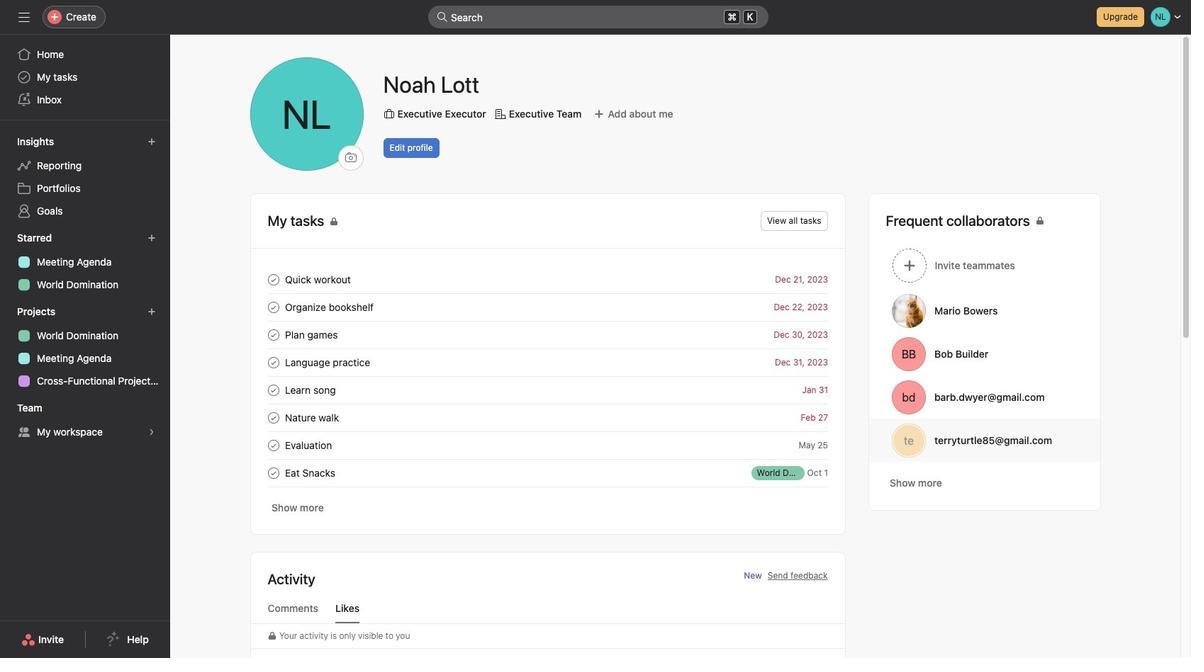 Task type: describe. For each thing, give the bounding box(es) containing it.
add items to starred image
[[148, 234, 156, 243]]

3 mark complete checkbox from the top
[[265, 437, 282, 454]]

starred element
[[0, 226, 170, 299]]

projects element
[[0, 299, 170, 396]]

2 mark complete checkbox from the top
[[265, 382, 282, 399]]

1 mark complete image from the top
[[265, 271, 282, 288]]

4 mark complete checkbox from the top
[[265, 410, 282, 427]]

1 mark complete checkbox from the top
[[265, 299, 282, 316]]

see details, my workspace image
[[148, 428, 156, 437]]

Search tasks, projects, and more text field
[[428, 6, 769, 28]]

activity tab list
[[251, 601, 845, 625]]



Task type: vqa. For each thing, say whether or not it's contained in the screenshot.
second Mark complete icon from the bottom
yes



Task type: locate. For each thing, give the bounding box(es) containing it.
upload new photo image
[[250, 57, 363, 171], [345, 152, 356, 164]]

5 mark complete image from the top
[[265, 437, 282, 454]]

global element
[[0, 35, 170, 120]]

2 mark complete image from the top
[[265, 354, 282, 371]]

2 mark complete image from the top
[[265, 327, 282, 344]]

mark complete image
[[265, 299, 282, 316], [265, 327, 282, 344]]

0 vertical spatial mark complete checkbox
[[265, 299, 282, 316]]

2 vertical spatial mark complete checkbox
[[265, 437, 282, 454]]

mark complete image for third mark complete option from the bottom of the page
[[265, 299, 282, 316]]

1 vertical spatial mark complete image
[[265, 327, 282, 344]]

2 mark complete checkbox from the top
[[265, 327, 282, 344]]

3 mark complete image from the top
[[265, 382, 282, 399]]

mark complete image for 4th mark complete checkbox from the bottom of the page
[[265, 327, 282, 344]]

0 vertical spatial mark complete image
[[265, 299, 282, 316]]

5 mark complete checkbox from the top
[[265, 465, 282, 482]]

6 mark complete image from the top
[[265, 465, 282, 482]]

prominent image
[[437, 11, 448, 23]]

3 mark complete checkbox from the top
[[265, 354, 282, 371]]

teams element
[[0, 396, 170, 447]]

1 mark complete image from the top
[[265, 299, 282, 316]]

None field
[[428, 6, 769, 28]]

new project or portfolio image
[[148, 308, 156, 316]]

1 mark complete checkbox from the top
[[265, 271, 282, 288]]

Mark complete checkbox
[[265, 299, 282, 316], [265, 382, 282, 399], [265, 437, 282, 454]]

Mark complete checkbox
[[265, 271, 282, 288], [265, 327, 282, 344], [265, 354, 282, 371], [265, 410, 282, 427], [265, 465, 282, 482]]

insights element
[[0, 129, 170, 226]]

hide sidebar image
[[18, 11, 30, 23]]

4 mark complete image from the top
[[265, 410, 282, 427]]

1 vertical spatial mark complete checkbox
[[265, 382, 282, 399]]

new insights image
[[148, 138, 156, 146]]

mark complete image
[[265, 271, 282, 288], [265, 354, 282, 371], [265, 382, 282, 399], [265, 410, 282, 427], [265, 437, 282, 454], [265, 465, 282, 482]]



